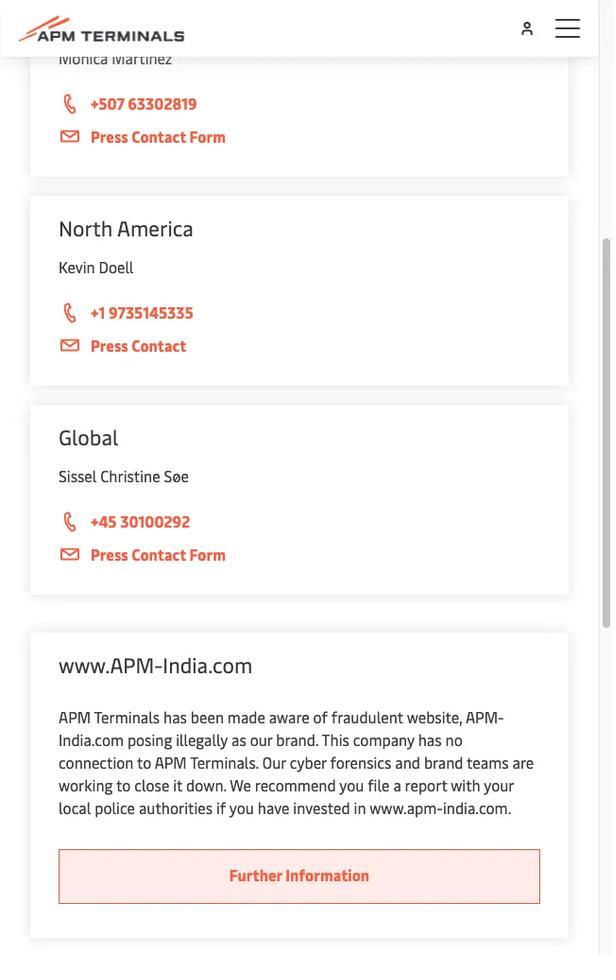Task type: vqa. For each thing, say whether or not it's contained in the screenshot.


Task type: describe. For each thing, give the bounding box(es) containing it.
monica martinez
[[59, 47, 172, 68]]

contact for north
[[132, 335, 187, 355]]

latin america
[[59, 5, 186, 33]]

press contact form link for global
[[59, 543, 541, 567]]

india.com.
[[444, 797, 512, 818]]

terminals
[[94, 707, 160, 727]]

recommend
[[255, 775, 336, 795]]

india.com inside apm terminals has been made aware of fraudulent website, apm- india.com posing illegally as our brand. this company has no connection to apm terminals. our cyber forensics and brand teams are working to close it down. we recommend you file a report with your local police authorities if you have invested in www.apm-india.com.
[[59, 729, 124, 750]]

close
[[135, 775, 170, 795]]

+507 63302819 link
[[59, 92, 541, 116]]

made
[[228, 707, 266, 727]]

further
[[230, 865, 283, 885]]

0 vertical spatial to
[[137, 752, 152, 772]]

with
[[451, 775, 481, 795]]

sissel
[[59, 465, 97, 486]]

terminals.
[[190, 752, 259, 772]]

christine
[[101, 465, 161, 486]]

monica
[[59, 47, 108, 68]]

30100292
[[120, 511, 190, 531]]

0 vertical spatial has
[[164, 707, 187, 727]]

this
[[322, 729, 350, 750]]

of
[[314, 707, 328, 727]]

www.apm-
[[370, 797, 444, 818]]

report
[[405, 775, 448, 795]]

posing
[[128, 729, 172, 750]]

doell
[[99, 256, 134, 277]]

+45 30100292 link
[[59, 510, 541, 534]]

press contact
[[91, 335, 187, 355]]

søe
[[164, 465, 189, 486]]

north america
[[59, 214, 194, 242]]

teams
[[467, 752, 510, 772]]

0 vertical spatial india.com
[[163, 651, 253, 679]]

file
[[368, 775, 390, 795]]

1 horizontal spatial apm
[[155, 752, 187, 772]]

have
[[258, 797, 290, 818]]

1 vertical spatial to
[[116, 775, 131, 795]]

press for north
[[91, 335, 128, 355]]

1 horizontal spatial you
[[340, 775, 365, 795]]

website,
[[407, 707, 463, 727]]

local
[[59, 797, 91, 818]]

+45
[[91, 511, 117, 531]]

brand
[[425, 752, 464, 772]]

brand.
[[277, 729, 319, 750]]

your
[[485, 775, 515, 795]]

martinez
[[112, 47, 172, 68]]

sissel christine søe
[[59, 465, 189, 486]]

press contact form for global
[[91, 544, 226, 564]]

1 vertical spatial has
[[419, 729, 442, 750]]

a
[[394, 775, 402, 795]]

north
[[59, 214, 113, 242]]

kevin doell
[[59, 256, 134, 277]]



Task type: locate. For each thing, give the bounding box(es) containing it.
1 vertical spatial india.com
[[59, 729, 124, 750]]

1 form from the top
[[190, 126, 226, 146]]

0 vertical spatial contact
[[132, 126, 186, 146]]

press contact form down 30100292
[[91, 544, 226, 564]]

america for north america
[[117, 214, 194, 242]]

cyber
[[290, 752, 327, 772]]

connection
[[59, 752, 134, 772]]

+1 9735145335
[[91, 302, 194, 322]]

2 form from the top
[[190, 544, 226, 564]]

company
[[354, 729, 415, 750]]

has
[[164, 707, 187, 727], [419, 729, 442, 750]]

our
[[263, 752, 286, 772]]

further information
[[230, 865, 370, 885]]

press contact form link
[[59, 125, 541, 149], [59, 543, 541, 567]]

1 press contact form link from the top
[[59, 125, 541, 149]]

1 vertical spatial apm
[[155, 752, 187, 772]]

police
[[95, 797, 135, 818]]

1 press contact form from the top
[[91, 126, 226, 146]]

www.apm-
[[59, 651, 163, 679]]

0 horizontal spatial you
[[230, 797, 254, 818]]

contact inside press contact link
[[132, 335, 187, 355]]

has left been
[[164, 707, 187, 727]]

1 vertical spatial press
[[91, 335, 128, 355]]

press contact form link down +45 30100292 link
[[59, 543, 541, 567]]

0 vertical spatial press contact form link
[[59, 125, 541, 149]]

1 vertical spatial form
[[190, 544, 226, 564]]

0 horizontal spatial india.com
[[59, 729, 124, 750]]

0 vertical spatial you
[[340, 775, 365, 795]]

2 vertical spatial press
[[91, 544, 128, 564]]

0 vertical spatial apm
[[59, 707, 91, 727]]

+507 63302819
[[91, 93, 197, 113]]

press for latin
[[91, 126, 128, 146]]

aware
[[269, 707, 310, 727]]

no
[[446, 729, 463, 750]]

authorities
[[139, 797, 213, 818]]

2 vertical spatial contact
[[132, 544, 186, 564]]

and
[[396, 752, 421, 772]]

1 vertical spatial you
[[230, 797, 254, 818]]

apm
[[59, 707, 91, 727], [155, 752, 187, 772]]

0 horizontal spatial apm
[[59, 707, 91, 727]]

to down posing at bottom left
[[137, 752, 152, 772]]

1 vertical spatial press contact form link
[[59, 543, 541, 567]]

apm terminals has been made aware of fraudulent website, apm- india.com posing illegally as our brand. this company has no connection to apm terminals. our cyber forensics and brand teams are working to close it down. we recommend you file a report with your local police authorities if you have invested in www.apm-india.com.
[[59, 707, 535, 818]]

press contact link
[[59, 334, 541, 358]]

www.apm-india.com
[[59, 651, 253, 679]]

to
[[137, 752, 152, 772], [116, 775, 131, 795]]

press contact form link for latin america
[[59, 125, 541, 149]]

1 vertical spatial america
[[117, 214, 194, 242]]

contact for latin
[[132, 126, 186, 146]]

india.com
[[163, 651, 253, 679], [59, 729, 124, 750]]

apm-
[[466, 707, 505, 727]]

we
[[230, 775, 252, 795]]

invested
[[294, 797, 351, 818]]

3 contact from the top
[[132, 544, 186, 564]]

press
[[91, 126, 128, 146], [91, 335, 128, 355], [91, 544, 128, 564]]

1 horizontal spatial india.com
[[163, 651, 253, 679]]

it
[[173, 775, 183, 795]]

india.com up connection
[[59, 729, 124, 750]]

0 vertical spatial press contact form
[[91, 126, 226, 146]]

1 vertical spatial contact
[[132, 335, 187, 355]]

working
[[59, 775, 113, 795]]

form down 30100292
[[190, 544, 226, 564]]

america up doell
[[117, 214, 194, 242]]

form for latin america
[[190, 126, 226, 146]]

press down +45
[[91, 544, 128, 564]]

press down +1
[[91, 335, 128, 355]]

information
[[286, 865, 370, 885]]

press down "+507"
[[91, 126, 128, 146]]

1 horizontal spatial to
[[137, 752, 152, 772]]

press contact form for latin america
[[91, 126, 226, 146]]

63302819
[[128, 93, 197, 113]]

0 horizontal spatial has
[[164, 707, 187, 727]]

press contact form
[[91, 126, 226, 146], [91, 544, 226, 564]]

global
[[59, 423, 119, 451]]

press contact form link down +507 63302819 link
[[59, 125, 541, 149]]

form for global
[[190, 544, 226, 564]]

america
[[110, 5, 186, 33], [117, 214, 194, 242]]

1 contact from the top
[[132, 126, 186, 146]]

2 contact from the top
[[132, 335, 187, 355]]

been
[[191, 707, 224, 727]]

contact down 63302819
[[132, 126, 186, 146]]

india.com up been
[[163, 651, 253, 679]]

apm up connection
[[59, 707, 91, 727]]

form down 63302819
[[190, 126, 226, 146]]

apm up it on the bottom left of page
[[155, 752, 187, 772]]

contact
[[132, 126, 186, 146], [132, 335, 187, 355], [132, 544, 186, 564]]

1 vertical spatial press contact form
[[91, 544, 226, 564]]

2 press contact form from the top
[[91, 544, 226, 564]]

to up police
[[116, 775, 131, 795]]

+1 9735145335 link
[[59, 301, 541, 325]]

further information link
[[59, 849, 541, 904]]

illegally
[[176, 729, 228, 750]]

press contact form down 63302819
[[91, 126, 226, 146]]

you right if
[[230, 797, 254, 818]]

down.
[[186, 775, 227, 795]]

1 press from the top
[[91, 126, 128, 146]]

kevin
[[59, 256, 95, 277]]

you up in
[[340, 775, 365, 795]]

fraudulent
[[332, 707, 404, 727]]

you
[[340, 775, 365, 795], [230, 797, 254, 818]]

0 vertical spatial form
[[190, 126, 226, 146]]

2 press from the top
[[91, 335, 128, 355]]

3 press from the top
[[91, 544, 128, 564]]

+45 30100292
[[91, 511, 190, 531]]

our
[[250, 729, 273, 750]]

0 vertical spatial press
[[91, 126, 128, 146]]

are
[[513, 752, 535, 772]]

+1
[[91, 302, 105, 322]]

form
[[190, 126, 226, 146], [190, 544, 226, 564]]

contact down 9735145335
[[132, 335, 187, 355]]

2 press contact form link from the top
[[59, 543, 541, 567]]

1 horizontal spatial has
[[419, 729, 442, 750]]

contact down 30100292
[[132, 544, 186, 564]]

as
[[232, 729, 247, 750]]

9735145335
[[109, 302, 194, 322]]

america for latin america
[[110, 5, 186, 33]]

america up the martinez
[[110, 5, 186, 33]]

0 vertical spatial america
[[110, 5, 186, 33]]

0 horizontal spatial to
[[116, 775, 131, 795]]

latin
[[59, 5, 105, 33]]

forensics
[[331, 752, 392, 772]]

+507
[[91, 93, 124, 113]]

if
[[217, 797, 226, 818]]

has down website, on the bottom right of page
[[419, 729, 442, 750]]

in
[[354, 797, 366, 818]]



